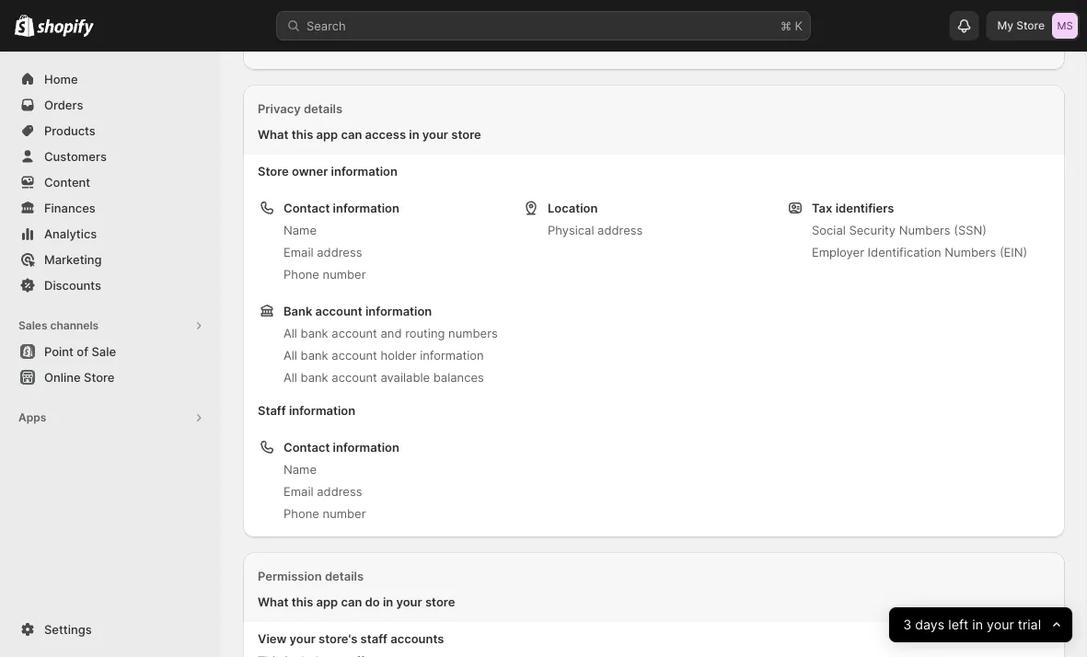 Task type: vqa. For each thing, say whether or not it's contained in the screenshot.
3rd bank
yes



Task type: describe. For each thing, give the bounding box(es) containing it.
trial
[[1018, 617, 1041, 633]]

orders link
[[11, 92, 210, 118]]

balances
[[434, 370, 484, 384]]

app for permission
[[316, 595, 338, 609]]

(ssn)
[[954, 223, 987, 237]]

accounts
[[391, 632, 444, 646]]

your right view
[[290, 632, 316, 646]]

store for what this app can do in your store
[[425, 595, 455, 609]]

information up and
[[366, 304, 432, 318]]

0 vertical spatial contact
[[574, 24, 619, 38]]

this for privacy
[[292, 127, 313, 141]]

⌘ k
[[781, 18, 803, 33]]

details for permission details
[[325, 569, 364, 583]]

sales
[[18, 319, 47, 332]]

online store
[[44, 370, 115, 384]]

online store button
[[0, 365, 221, 390]]

2 phone from the top
[[284, 506, 319, 521]]

privacy
[[258, 101, 301, 116]]

routing
[[405, 326, 445, 340]]

1 phone from the top
[[284, 267, 319, 281]]

address inside location physical address
[[598, 223, 643, 237]]

bank account information all bank account and routing numbers all bank account holder information all bank account available balances
[[284, 304, 498, 384]]

online store link
[[11, 365, 210, 390]]

location
[[548, 201, 598, 215]]

left
[[949, 617, 969, 633]]

tax identifiers social security numbers (ssn) employer identification numbers (ein)
[[812, 201, 1028, 259]]

permission details
[[258, 569, 364, 583]]

settings link
[[11, 617, 210, 643]]

1 vertical spatial numbers
[[945, 245, 997, 259]]

sales channels
[[18, 319, 99, 332]]

analytics link
[[11, 221, 210, 247]]

your inside 3 days left in your trial dropdown button
[[987, 617, 1014, 633]]

3 bank from the top
[[301, 370, 328, 384]]

customers
[[44, 149, 107, 163]]

3 days left in your trial
[[903, 617, 1041, 633]]

settings
[[44, 623, 92, 637]]

discounts
[[44, 278, 101, 292]]

products
[[44, 123, 96, 138]]

melio
[[623, 24, 653, 38]]

k
[[795, 18, 803, 33]]

home
[[44, 72, 78, 86]]

apps button
[[11, 405, 210, 431]]

store owner information
[[258, 164, 398, 178]]

what this app can access in your store
[[258, 127, 481, 141]]

marketing link
[[11, 247, 210, 273]]

store for online store
[[84, 370, 115, 384]]

privacy details
[[258, 101, 343, 116]]

finances
[[44, 201, 96, 215]]

identifiers
[[836, 201, 895, 215]]

and
[[381, 326, 402, 340]]

information down staff information on the bottom of the page
[[333, 440, 400, 454]]

marketing
[[44, 252, 102, 267]]

home link
[[11, 66, 210, 92]]

owner
[[292, 164, 328, 178]]

point of sale
[[44, 344, 116, 359]]

1 email from the top
[[284, 245, 314, 259]]

1 bank from the top
[[301, 326, 328, 340]]

bank
[[284, 304, 312, 318]]

2 name from the top
[[284, 462, 317, 477]]

1 vertical spatial contact
[[284, 201, 330, 215]]

account left holder
[[332, 348, 377, 362]]

sales channels button
[[11, 313, 210, 339]]

holder
[[381, 348, 417, 362]]

what for what this app can do in your store
[[258, 595, 289, 609]]

what this app can do in your store
[[258, 595, 455, 609]]

store's
[[319, 632, 358, 646]]

search
[[307, 18, 346, 33]]

do
[[365, 595, 380, 609]]

account left and
[[332, 326, 377, 340]]

2 vertical spatial contact
[[284, 440, 330, 454]]

finances link
[[11, 195, 210, 221]]

location physical address
[[548, 201, 643, 237]]

staff information
[[258, 403, 356, 418]]

3
[[903, 617, 912, 633]]

point
[[44, 344, 74, 359]]



Task type: locate. For each thing, give the bounding box(es) containing it.
information down store owner information at the top
[[333, 201, 400, 215]]

in right left
[[972, 617, 983, 633]]

1 can from the top
[[341, 127, 362, 141]]

2 contact information name email address phone number from the top
[[284, 440, 400, 521]]

point of sale link
[[11, 339, 210, 365]]

numbers up identification
[[899, 223, 951, 237]]

can left do
[[341, 595, 362, 609]]

email up bank
[[284, 245, 314, 259]]

0 vertical spatial in
[[409, 127, 420, 141]]

2 vertical spatial store
[[84, 370, 115, 384]]

information right staff
[[289, 403, 356, 418]]

(ein)
[[1000, 245, 1028, 259]]

contact down owner
[[284, 201, 330, 215]]

melio button
[[623, 24, 653, 38]]

address right 'physical'
[[598, 223, 643, 237]]

address down store owner information at the top
[[317, 245, 362, 259]]

access
[[365, 127, 406, 141]]

0 vertical spatial name
[[284, 223, 317, 237]]

store
[[451, 127, 481, 141], [425, 595, 455, 609]]

store down sale
[[84, 370, 115, 384]]

1 vertical spatial what
[[258, 595, 289, 609]]

all
[[284, 326, 297, 340], [284, 348, 297, 362], [284, 370, 297, 384]]

can for access
[[341, 127, 362, 141]]

what
[[258, 127, 289, 141], [258, 595, 289, 609]]

store right my
[[1017, 19, 1045, 32]]

contact
[[574, 24, 619, 38], [284, 201, 330, 215], [284, 440, 330, 454]]

0 vertical spatial email
[[284, 245, 314, 259]]

0 vertical spatial app
[[316, 127, 338, 141]]

days
[[915, 617, 945, 633]]

account
[[315, 304, 363, 318], [332, 326, 377, 340], [332, 348, 377, 362], [332, 370, 377, 384]]

can
[[341, 127, 362, 141], [341, 595, 362, 609]]

in inside dropdown button
[[972, 617, 983, 633]]

address down staff information on the bottom of the page
[[317, 484, 362, 499]]

3 days left in your trial button
[[889, 608, 1073, 643]]

store
[[1017, 19, 1045, 32], [258, 164, 289, 178], [84, 370, 115, 384]]

security
[[849, 223, 896, 237]]

my store image
[[1053, 13, 1078, 39]]

channels
[[50, 319, 99, 332]]

number
[[323, 267, 366, 281], [323, 506, 366, 521]]

number up permission details
[[323, 506, 366, 521]]

email down staff information on the bottom of the page
[[284, 484, 314, 499]]

1 vertical spatial details
[[325, 569, 364, 583]]

1 vertical spatial all
[[284, 348, 297, 362]]

in
[[409, 127, 420, 141], [383, 595, 393, 609], [972, 617, 983, 633]]

1 vertical spatial store
[[258, 164, 289, 178]]

my store
[[998, 19, 1045, 32]]

0 vertical spatial phone
[[284, 267, 319, 281]]

app down permission details
[[316, 595, 338, 609]]

numbers
[[449, 326, 498, 340]]

discounts link
[[11, 273, 210, 298]]

0 horizontal spatial shopify image
[[15, 14, 34, 37]]

support
[[675, 24, 720, 38]]

2 bank from the top
[[301, 348, 328, 362]]

this
[[292, 127, 313, 141], [292, 595, 313, 609]]

2 number from the top
[[323, 506, 366, 521]]

contact information name email address phone number
[[284, 201, 400, 281], [284, 440, 400, 521]]

1 this from the top
[[292, 127, 313, 141]]

what down permission
[[258, 595, 289, 609]]

1 horizontal spatial in
[[409, 127, 420, 141]]

phone
[[284, 267, 319, 281], [284, 506, 319, 521]]

1 vertical spatial store
[[425, 595, 455, 609]]

physical
[[548, 223, 594, 237]]

1 horizontal spatial store
[[258, 164, 289, 178]]

3 all from the top
[[284, 370, 297, 384]]

phone up bank
[[284, 267, 319, 281]]

store for my store
[[1017, 19, 1045, 32]]

information up balances
[[420, 348, 484, 362]]

1 vertical spatial can
[[341, 595, 362, 609]]

0 vertical spatial what
[[258, 127, 289, 141]]

1 number from the top
[[323, 267, 366, 281]]

identification
[[868, 245, 942, 259]]

number up bank account information all bank account and routing numbers all bank account holder information all bank account available balances
[[323, 267, 366, 281]]

1 vertical spatial name
[[284, 462, 317, 477]]

analytics
[[44, 227, 97, 241]]

phone up permission details
[[284, 506, 319, 521]]

store for what this app can access in your store
[[451, 127, 481, 141]]

2 horizontal spatial store
[[1017, 19, 1045, 32]]

2 vertical spatial all
[[284, 370, 297, 384]]

0 vertical spatial number
[[323, 267, 366, 281]]

in for access
[[409, 127, 420, 141]]

details for privacy details
[[304, 101, 343, 116]]

name down staff information on the bottom of the page
[[284, 462, 317, 477]]

0 vertical spatial all
[[284, 326, 297, 340]]

tax
[[812, 201, 833, 215]]

0 vertical spatial details
[[304, 101, 343, 116]]

0 vertical spatial numbers
[[899, 223, 951, 237]]

orders
[[44, 98, 83, 112]]

address
[[598, 223, 643, 237], [317, 245, 362, 259], [317, 484, 362, 499]]

0 vertical spatial bank
[[301, 326, 328, 340]]

this for permission
[[292, 595, 313, 609]]

1 vertical spatial phone
[[284, 506, 319, 521]]

account left available
[[332, 370, 377, 384]]

contact information name email address phone number down store owner information at the top
[[284, 201, 400, 281]]

0 vertical spatial store
[[451, 127, 481, 141]]

2 this from the top
[[292, 595, 313, 609]]

apps
[[18, 411, 46, 425]]

1 app from the top
[[316, 127, 338, 141]]

2 vertical spatial in
[[972, 617, 983, 633]]

2 vertical spatial address
[[317, 484, 362, 499]]

2 what from the top
[[258, 595, 289, 609]]

point of sale button
[[0, 339, 221, 365]]

1 horizontal spatial shopify image
[[37, 19, 94, 37]]

social
[[812, 223, 846, 237]]

0 horizontal spatial in
[[383, 595, 393, 609]]

1 contact information name email address phone number from the top
[[284, 201, 400, 281]]

of
[[77, 344, 88, 359]]

in right do
[[383, 595, 393, 609]]

content
[[44, 175, 90, 189]]

products link
[[11, 118, 210, 144]]

this down privacy details
[[292, 127, 313, 141]]

details up what this app can do in your store
[[325, 569, 364, 583]]

1 vertical spatial app
[[316, 595, 338, 609]]

for
[[656, 24, 672, 38]]

contact melio for support
[[574, 24, 720, 38]]

2 app from the top
[[316, 595, 338, 609]]

this down permission details
[[292, 595, 313, 609]]

contact down staff information on the bottom of the page
[[284, 440, 330, 454]]

app up store owner information at the top
[[316, 127, 338, 141]]

0 horizontal spatial store
[[84, 370, 115, 384]]

view
[[258, 632, 287, 646]]

staff
[[258, 403, 286, 418]]

details right the privacy
[[304, 101, 343, 116]]

contact left the melio
[[574, 24, 619, 38]]

1 what from the top
[[258, 127, 289, 141]]

1 vertical spatial in
[[383, 595, 393, 609]]

app for privacy
[[316, 127, 338, 141]]

bank
[[301, 326, 328, 340], [301, 348, 328, 362], [301, 370, 328, 384]]

store up the accounts
[[425, 595, 455, 609]]

details
[[304, 101, 343, 116], [325, 569, 364, 583]]

1 vertical spatial address
[[317, 245, 362, 259]]

content link
[[11, 169, 210, 195]]

store left owner
[[258, 164, 289, 178]]

what for what this app can access in your store
[[258, 127, 289, 141]]

email
[[284, 245, 314, 259], [284, 484, 314, 499]]

1 name from the top
[[284, 223, 317, 237]]

1 vertical spatial contact information name email address phone number
[[284, 440, 400, 521]]

0 vertical spatial contact information name email address phone number
[[284, 201, 400, 281]]

2 all from the top
[[284, 348, 297, 362]]

2 horizontal spatial in
[[972, 617, 983, 633]]

2 email from the top
[[284, 484, 314, 499]]

available
[[381, 370, 430, 384]]

information
[[331, 164, 398, 178], [333, 201, 400, 215], [366, 304, 432, 318], [420, 348, 484, 362], [289, 403, 356, 418], [333, 440, 400, 454]]

0 vertical spatial address
[[598, 223, 643, 237]]

numbers down (ssn)
[[945, 245, 997, 259]]

online
[[44, 370, 81, 384]]

contact information name email address phone number down staff information on the bottom of the page
[[284, 440, 400, 521]]

store inside button
[[84, 370, 115, 384]]

shopify image
[[15, 14, 34, 37], [37, 19, 94, 37]]

1 all from the top
[[284, 326, 297, 340]]

1 vertical spatial bank
[[301, 348, 328, 362]]

store right access
[[451, 127, 481, 141]]

your
[[423, 127, 448, 141], [396, 595, 422, 609], [987, 617, 1014, 633], [290, 632, 316, 646]]

your right do
[[396, 595, 422, 609]]

information down what this app can access in your store
[[331, 164, 398, 178]]

your left the 'trial'
[[987, 617, 1014, 633]]

employer
[[812, 245, 865, 259]]

1 vertical spatial email
[[284, 484, 314, 499]]

account right bank
[[315, 304, 363, 318]]

in for do
[[383, 595, 393, 609]]

staff
[[361, 632, 388, 646]]

name down owner
[[284, 223, 317, 237]]

sale
[[92, 344, 116, 359]]

0 vertical spatial this
[[292, 127, 313, 141]]

1 vertical spatial number
[[323, 506, 366, 521]]

view your store's staff accounts
[[258, 632, 444, 646]]

0 vertical spatial store
[[1017, 19, 1045, 32]]

numbers
[[899, 223, 951, 237], [945, 245, 997, 259]]

1 vertical spatial this
[[292, 595, 313, 609]]

0 vertical spatial can
[[341, 127, 362, 141]]

what down the privacy
[[258, 127, 289, 141]]

2 vertical spatial bank
[[301, 370, 328, 384]]

in right access
[[409, 127, 420, 141]]

my
[[998, 19, 1014, 32]]

⌘
[[781, 18, 792, 33]]

app
[[316, 127, 338, 141], [316, 595, 338, 609]]

permission
[[258, 569, 322, 583]]

customers link
[[11, 144, 210, 169]]

can for do
[[341, 595, 362, 609]]

your right access
[[423, 127, 448, 141]]

2 can from the top
[[341, 595, 362, 609]]

can left access
[[341, 127, 362, 141]]



